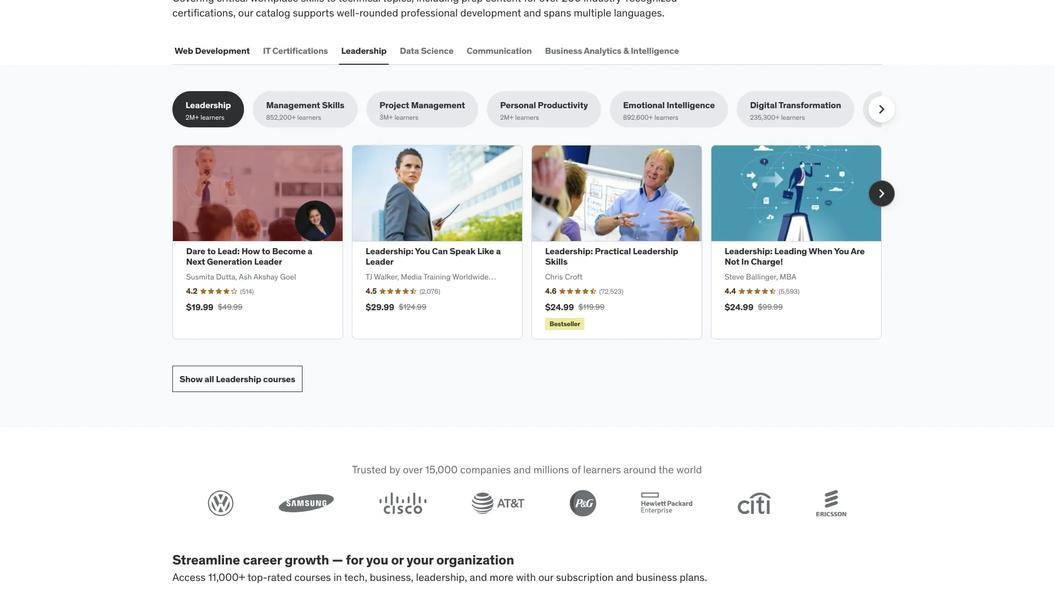 Task type: locate. For each thing, give the bounding box(es) containing it.
leadership down web development button
[[186, 100, 231, 111]]

courses inside show all leadership courses link
[[263, 373, 295, 384]]

0 horizontal spatial leadership:
[[366, 245, 414, 257]]

2 horizontal spatial leadership:
[[725, 245, 773, 257]]

for right content
[[524, 0, 537, 4]]

business
[[636, 570, 677, 584]]

trusted by over 15,000 companies and millions of learners around the world
[[352, 463, 702, 476]]

1 vertical spatial our
[[539, 570, 554, 584]]

leader
[[254, 256, 282, 267], [366, 256, 394, 267]]

1 vertical spatial intelligence
[[667, 100, 715, 111]]

cisco logo image
[[379, 493, 427, 514]]

0 vertical spatial business
[[545, 45, 582, 56]]

rated
[[267, 570, 292, 584]]

world
[[677, 463, 702, 476]]

workplace
[[250, 0, 298, 4]]

1 you from the left
[[415, 245, 430, 257]]

2m+ inside leadership 2m+ learners
[[186, 113, 199, 122]]

1 vertical spatial business
[[877, 100, 914, 111]]

tech,
[[344, 570, 367, 584]]

business up 1m+
[[877, 100, 914, 111]]

learners inside the project management 3m+ learners
[[395, 113, 419, 122]]

skills
[[322, 100, 344, 111], [545, 256, 568, 267]]

management up '852,200+'
[[266, 100, 320, 111]]

learners
[[201, 113, 225, 122], [297, 113, 321, 122], [395, 113, 419, 122], [515, 113, 539, 122], [655, 113, 679, 122], [781, 113, 805, 122], [890, 113, 914, 122], [583, 463, 621, 476]]

business inside button
[[545, 45, 582, 56]]

235,300+
[[750, 113, 780, 122]]

a inside leadership: you can speak like a leader
[[496, 245, 501, 257]]

our down critical
[[238, 6, 253, 19]]

growth
[[285, 551, 329, 568]]

next
[[186, 256, 205, 267]]

leadership inside the topic filters element
[[186, 100, 231, 111]]

you inside leadership: you can speak like a leader
[[415, 245, 430, 257]]

0 vertical spatial over
[[539, 0, 559, 4]]

to right 'skills'
[[327, 0, 336, 4]]

leadership: leading when you are not in charge! link
[[725, 245, 865, 267]]

0 horizontal spatial to
[[207, 245, 216, 257]]

next image
[[873, 185, 891, 202]]

2 a from the left
[[496, 245, 501, 257]]

leadership: left leading at the top right of the page
[[725, 245, 773, 257]]

professional
[[401, 6, 458, 19]]

leadership inside button
[[341, 45, 387, 56]]

to inside the covering critical workplace skills to technical topics, including prep content for over 200 industry-recognized certifications, our catalog supports well-rounded professional development and spans multiple languages.
[[327, 0, 336, 4]]

show all leadership courses link
[[172, 366, 303, 392]]

2 leader from the left
[[366, 256, 394, 267]]

0 horizontal spatial 2m+
[[186, 113, 199, 122]]

you left are on the right of the page
[[834, 245, 849, 257]]

management inside the project management 3m+ learners
[[411, 100, 465, 111]]

3 leadership: from the left
[[725, 245, 773, 257]]

1 horizontal spatial 2m+
[[500, 113, 514, 122]]

1 a from the left
[[308, 245, 312, 257]]

intelligence
[[631, 45, 679, 56], [667, 100, 715, 111]]

1m+
[[877, 113, 889, 122]]

lead:
[[218, 245, 240, 257]]

leader inside dare to lead: how to become a next generation leader
[[254, 256, 282, 267]]

learners for personal productivity
[[515, 113, 539, 122]]

0 horizontal spatial over
[[403, 463, 423, 476]]

1 management from the left
[[266, 100, 320, 111]]

0 vertical spatial our
[[238, 6, 253, 19]]

industry-
[[584, 0, 626, 4]]

&
[[624, 45, 629, 56]]

0 horizontal spatial business
[[545, 45, 582, 56]]

skills inside leadership: practical leadership skills
[[545, 256, 568, 267]]

a right "like"
[[496, 245, 501, 257]]

prep
[[462, 0, 483, 4]]

1 horizontal spatial for
[[524, 0, 537, 4]]

data
[[400, 45, 419, 56]]

you inside leadership: leading when you are not in charge!
[[834, 245, 849, 257]]

leadership: you can speak like a leader link
[[366, 245, 501, 267]]

1 horizontal spatial leader
[[366, 256, 394, 267]]

around
[[624, 463, 656, 476]]

technical
[[338, 0, 381, 4]]

learners inside business strategy 1m+ learners
[[890, 113, 914, 122]]

you left the can
[[415, 245, 430, 257]]

learners for emotional intelligence
[[655, 113, 679, 122]]

over right by
[[403, 463, 423, 476]]

1 horizontal spatial our
[[539, 570, 554, 584]]

leadership: inside leadership: you can speak like a leader
[[366, 245, 414, 257]]

data science
[[400, 45, 454, 56]]

rounded
[[360, 6, 398, 19]]

1 horizontal spatial to
[[262, 245, 270, 257]]

leadership: left the can
[[366, 245, 414, 257]]

to right "dare"
[[207, 245, 216, 257]]

in
[[742, 256, 749, 267]]

leadership: practical leadership skills link
[[545, 245, 679, 267]]

leadership: practical leadership skills
[[545, 245, 679, 267]]

leader inside leadership: you can speak like a leader
[[366, 256, 394, 267]]

certifications
[[272, 45, 328, 56]]

2 horizontal spatial to
[[327, 0, 336, 4]]

supports
[[293, 6, 334, 19]]

leadership
[[341, 45, 387, 56], [186, 100, 231, 111], [633, 245, 679, 257], [216, 373, 261, 384]]

skills inside management skills 852,200+ learners
[[322, 100, 344, 111]]

critical
[[217, 0, 248, 4]]

it certifications
[[263, 45, 328, 56]]

management right project
[[411, 100, 465, 111]]

and inside the covering critical workplace skills to technical topics, including prep content for over 200 industry-recognized certifications, our catalog supports well-rounded professional development and spans multiple languages.
[[524, 6, 541, 19]]

leadership: left practical
[[545, 245, 593, 257]]

learners inside "personal productivity 2m+ learners"
[[515, 113, 539, 122]]

plans.
[[680, 570, 707, 584]]

0 horizontal spatial our
[[238, 6, 253, 19]]

management
[[266, 100, 320, 111], [411, 100, 465, 111]]

1 horizontal spatial a
[[496, 245, 501, 257]]

leadership: for leadership: leading when you are not in charge!
[[725, 245, 773, 257]]

att&t logo image
[[472, 493, 525, 514]]

0 horizontal spatial a
[[308, 245, 312, 257]]

1 vertical spatial skills
[[545, 256, 568, 267]]

skills
[[301, 0, 324, 4]]

0 horizontal spatial leader
[[254, 256, 282, 267]]

learners inside management skills 852,200+ learners
[[297, 113, 321, 122]]

1 horizontal spatial business
[[877, 100, 914, 111]]

dare to lead: how to become a next generation leader
[[186, 245, 312, 267]]

0 horizontal spatial you
[[415, 245, 430, 257]]

practical
[[595, 245, 631, 257]]

leadership down rounded
[[341, 45, 387, 56]]

our
[[238, 6, 253, 19], [539, 570, 554, 584]]

0 vertical spatial courses
[[263, 373, 295, 384]]

to for skills
[[327, 0, 336, 4]]

learners inside leadership 2m+ learners
[[201, 113, 225, 122]]

200
[[562, 0, 581, 4]]

0 vertical spatial intelligence
[[631, 45, 679, 56]]

2 management from the left
[[411, 100, 465, 111]]

courses
[[263, 373, 295, 384], [295, 570, 331, 584]]

for inside the "streamline career growth — for you or your organization access 11,000+ top-rated courses in tech, business, leadership, and more with our subscription and business plans."
[[346, 551, 363, 568]]

leadership: you can speak like a leader
[[366, 245, 501, 267]]

intelligence right emotional
[[667, 100, 715, 111]]

to
[[327, 0, 336, 4], [207, 245, 216, 257], [262, 245, 270, 257]]

development
[[460, 6, 521, 19]]

leadership inside leadership: practical leadership skills
[[633, 245, 679, 257]]

1 horizontal spatial leadership:
[[545, 245, 593, 257]]

2 2m+ from the left
[[500, 113, 514, 122]]

intelligence right &
[[631, 45, 679, 56]]

business strategy 1m+ learners
[[877, 100, 951, 122]]

productivity
[[538, 100, 588, 111]]

hewlett packard enterprise logo image
[[641, 493, 693, 514]]

for right —
[[346, 551, 363, 568]]

leadership right practical
[[633, 245, 679, 257]]

and left business
[[616, 570, 634, 584]]

a right become
[[308, 245, 312, 257]]

show
[[180, 373, 203, 384]]

1 leader from the left
[[254, 256, 282, 267]]

leadership button
[[339, 37, 389, 64]]

business inside business strategy 1m+ learners
[[877, 100, 914, 111]]

1 leadership: from the left
[[366, 245, 414, 257]]

leadership right all
[[216, 373, 261, 384]]

1 horizontal spatial skills
[[545, 256, 568, 267]]

2 you from the left
[[834, 245, 849, 257]]

streamline career growth — for you or your organization access 11,000+ top-rated courses in tech, business, leadership, and more with our subscription and business plans.
[[172, 551, 707, 584]]

0 horizontal spatial skills
[[322, 100, 344, 111]]

digital
[[750, 100, 777, 111]]

business down 'spans'
[[545, 45, 582, 56]]

business
[[545, 45, 582, 56], [877, 100, 914, 111]]

1 2m+ from the left
[[186, 113, 199, 122]]

0 vertical spatial for
[[524, 0, 537, 4]]

communication
[[467, 45, 532, 56]]

leadership: inside leadership: practical leadership skills
[[545, 245, 593, 257]]

it certifications button
[[261, 37, 330, 64]]

1 vertical spatial courses
[[295, 570, 331, 584]]

access
[[172, 570, 206, 584]]

0 vertical spatial skills
[[322, 100, 344, 111]]

our right the with
[[539, 570, 554, 584]]

you
[[415, 245, 430, 257], [834, 245, 849, 257]]

learners inside digital transformation 235,300+ learners
[[781, 113, 805, 122]]

our inside the "streamline career growth — for you or your organization access 11,000+ top-rated courses in tech, business, leadership, and more with our subscription and business plans."
[[539, 570, 554, 584]]

over up 'spans'
[[539, 0, 559, 4]]

0 horizontal spatial management
[[266, 100, 320, 111]]

1 horizontal spatial over
[[539, 0, 559, 4]]

including
[[417, 0, 459, 4]]

1 horizontal spatial you
[[834, 245, 849, 257]]

1 horizontal spatial management
[[411, 100, 465, 111]]

subscription
[[556, 570, 614, 584]]

companies
[[460, 463, 511, 476]]

learners for management skills
[[297, 113, 321, 122]]

2 leadership: from the left
[[545, 245, 593, 257]]

learners inside the emotional intelligence 892,600+ learners
[[655, 113, 679, 122]]

over
[[539, 0, 559, 4], [403, 463, 423, 476]]

3m+
[[380, 113, 393, 122]]

892,600+
[[623, 113, 653, 122]]

by
[[389, 463, 400, 476]]

leadership: inside leadership: leading when you are not in charge!
[[725, 245, 773, 257]]

analytics
[[584, 45, 622, 56]]

to right how
[[262, 245, 270, 257]]

0 horizontal spatial for
[[346, 551, 363, 568]]

content
[[486, 0, 522, 4]]

1 vertical spatial for
[[346, 551, 363, 568]]

development
[[195, 45, 250, 56]]

intelligence inside the emotional intelligence 892,600+ learners
[[667, 100, 715, 111]]

and left 'spans'
[[524, 6, 541, 19]]

top-
[[247, 570, 267, 584]]

digital transformation 235,300+ learners
[[750, 100, 841, 122]]



Task type: describe. For each thing, give the bounding box(es) containing it.
career
[[243, 551, 282, 568]]

covering
[[172, 0, 214, 4]]

to for how
[[262, 245, 270, 257]]

emotional
[[623, 100, 665, 111]]

emotional intelligence 892,600+ learners
[[623, 100, 715, 122]]

2m+ inside "personal productivity 2m+ learners"
[[500, 113, 514, 122]]

web development button
[[172, 37, 252, 64]]

procter & gamble logo image
[[570, 490, 596, 517]]

management skills 852,200+ learners
[[266, 100, 344, 122]]

not
[[725, 256, 740, 267]]

learners for digital transformation
[[781, 113, 805, 122]]

are
[[851, 245, 865, 257]]

transformation
[[779, 100, 841, 111]]

leading
[[775, 245, 807, 257]]

streamline
[[172, 551, 240, 568]]

leadership: for leadership: practical leadership skills
[[545, 245, 593, 257]]

it
[[263, 45, 271, 56]]

courses inside the "streamline career growth — for you or your organization access 11,000+ top-rated courses in tech, business, leadership, and more with our subscription and business plans."
[[295, 570, 331, 584]]

communication button
[[465, 37, 534, 64]]

business analytics & intelligence button
[[543, 37, 681, 64]]

leadership 2m+ learners
[[186, 100, 231, 122]]

more
[[490, 570, 514, 584]]

next image
[[873, 101, 891, 118]]

volkswagen logo image
[[208, 490, 234, 517]]

the
[[659, 463, 674, 476]]

become
[[272, 245, 306, 257]]

and left millions
[[514, 463, 531, 476]]

topic filters element
[[172, 91, 964, 128]]

can
[[432, 245, 448, 257]]

strategy
[[916, 100, 951, 111]]

generation
[[207, 256, 252, 267]]

web development
[[175, 45, 250, 56]]

leadership,
[[416, 570, 467, 584]]

—
[[332, 551, 343, 568]]

project management 3m+ learners
[[380, 100, 465, 122]]

trusted
[[352, 463, 387, 476]]

citi logo image
[[738, 493, 772, 514]]

science
[[421, 45, 454, 56]]

1 vertical spatial over
[[403, 463, 423, 476]]

you
[[366, 551, 388, 568]]

like
[[478, 245, 494, 257]]

dare
[[186, 245, 205, 257]]

recognized
[[626, 0, 677, 4]]

with
[[516, 570, 536, 584]]

a inside dare to lead: how to become a next generation leader
[[308, 245, 312, 257]]

your
[[407, 551, 434, 568]]

show all leadership courses
[[180, 373, 295, 384]]

charge!
[[751, 256, 783, 267]]

when
[[809, 245, 833, 257]]

over inside the covering critical workplace skills to technical topics, including prep content for over 200 industry-recognized certifications, our catalog supports well-rounded professional development and spans multiple languages.
[[539, 0, 559, 4]]

business for business analytics & intelligence
[[545, 45, 582, 56]]

leadership: for leadership: you can speak like a leader
[[366, 245, 414, 257]]

samsung logo image
[[279, 494, 334, 513]]

organization
[[436, 551, 514, 568]]

our inside the covering critical workplace skills to technical topics, including prep content for over 200 industry-recognized certifications, our catalog supports well-rounded professional development and spans multiple languages.
[[238, 6, 253, 19]]

learners for project management
[[395, 113, 419, 122]]

business for business strategy 1m+ learners
[[877, 100, 914, 111]]

project
[[380, 100, 409, 111]]

15,000
[[425, 463, 458, 476]]

data science button
[[398, 37, 456, 64]]

speak
[[450, 245, 476, 257]]

web
[[175, 45, 193, 56]]

dare to lead: how to become a next generation leader link
[[186, 245, 312, 267]]

languages.
[[614, 6, 665, 19]]

how
[[242, 245, 260, 257]]

business analytics & intelligence
[[545, 45, 679, 56]]

spans
[[544, 6, 571, 19]]

personal productivity 2m+ learners
[[500, 100, 588, 122]]

intelligence inside button
[[631, 45, 679, 56]]

or
[[391, 551, 404, 568]]

ericsson logo image
[[817, 490, 847, 517]]

management inside management skills 852,200+ learners
[[266, 100, 320, 111]]

carousel element
[[172, 145, 895, 339]]

topics,
[[383, 0, 414, 4]]

learners for business strategy
[[890, 113, 914, 122]]

covering critical workplace skills to technical topics, including prep content for over 200 industry-recognized certifications, our catalog supports well-rounded professional development and spans multiple languages.
[[172, 0, 677, 19]]

of
[[572, 463, 581, 476]]

multiple
[[574, 6, 612, 19]]

in
[[334, 570, 342, 584]]

certifications,
[[172, 6, 236, 19]]

for inside the covering critical workplace skills to technical topics, including prep content for over 200 industry-recognized certifications, our catalog supports well-rounded professional development and spans multiple languages.
[[524, 0, 537, 4]]

and down organization
[[470, 570, 487, 584]]

millions
[[534, 463, 569, 476]]

all
[[205, 373, 214, 384]]

leadership: leading when you are not in charge!
[[725, 245, 865, 267]]

business,
[[370, 570, 414, 584]]

catalog
[[256, 6, 290, 19]]

11,000+
[[208, 570, 245, 584]]



Task type: vqa. For each thing, say whether or not it's contained in the screenshot.
Development
yes



